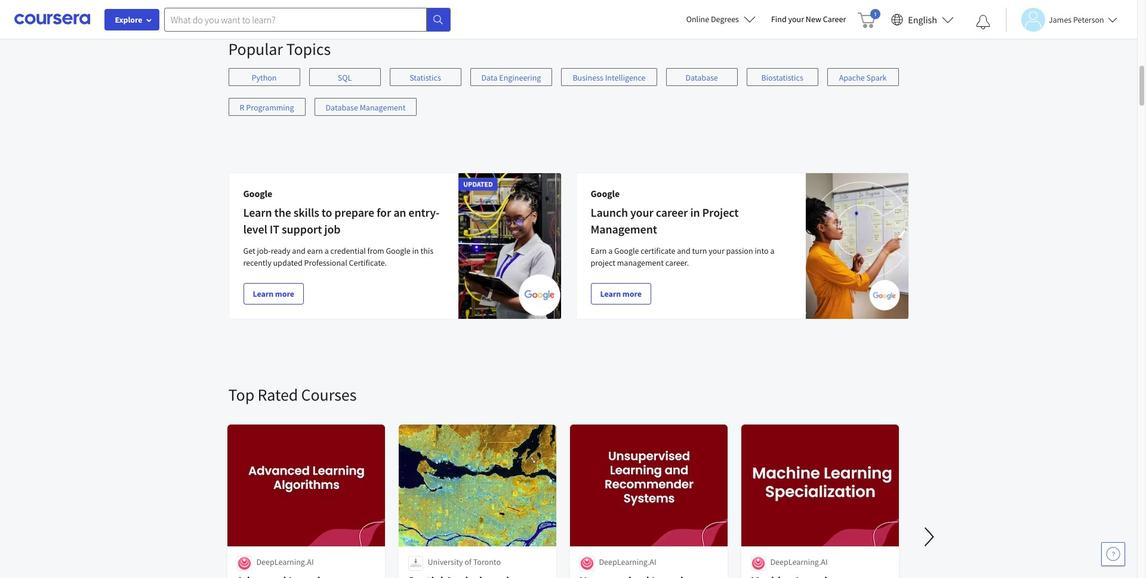 Task type: locate. For each thing, give the bounding box(es) containing it.
2 deeplearning.ai from the left
[[599, 557, 657, 568]]

0 horizontal spatial a
[[325, 246, 329, 256]]

learn down project
[[601, 289, 621, 299]]

learn
[[243, 205, 272, 220], [253, 289, 274, 299], [601, 289, 621, 299]]

top
[[229, 384, 255, 406]]

learn down recently
[[253, 289, 274, 299]]

1 horizontal spatial and
[[678, 246, 691, 256]]

google up management at the right of page
[[615, 246, 640, 256]]

deeplearning.ai image
[[237, 556, 252, 571]]

r programming link
[[229, 98, 306, 116]]

business intelligence link
[[562, 68, 657, 86]]

help center image
[[1107, 547, 1121, 562]]

learn more down project
[[601, 289, 642, 299]]

database down sql
[[326, 102, 358, 113]]

2 more from the left
[[623, 289, 642, 299]]

james peterson button
[[1007, 7, 1118, 31]]

more
[[275, 289, 294, 299], [623, 289, 642, 299]]

your inside earn a google certificate and turn your passion into a project management career.
[[709, 246, 725, 256]]

programming
[[246, 102, 294, 113]]

popular
[[229, 38, 283, 60]]

1 horizontal spatial in
[[691, 205, 701, 220]]

english
[[909, 13, 938, 25]]

2 horizontal spatial your
[[789, 14, 805, 24]]

0 vertical spatial management
[[360, 102, 406, 113]]

deeplearning.ai image
[[580, 556, 595, 571], [751, 556, 766, 571]]

google
[[243, 188, 273, 200], [591, 188, 620, 200], [386, 246, 411, 256], [615, 246, 640, 256]]

1 horizontal spatial deeplearning.ai image
[[751, 556, 766, 571]]

learn more link
[[243, 283, 304, 305], [591, 283, 652, 305]]

0 horizontal spatial deeplearning.ai
[[257, 557, 314, 568]]

1 horizontal spatial deeplearning.ai link
[[569, 424, 729, 578]]

0 horizontal spatial your
[[631, 205, 654, 220]]

in right career at the right
[[691, 205, 701, 220]]

more for launch your career in project management
[[623, 289, 642, 299]]

3 deeplearning.ai from the left
[[771, 557, 828, 568]]

google inside google learn the skills to prepare for an entry- level it support job
[[243, 188, 273, 200]]

0 horizontal spatial learn more link
[[243, 283, 304, 305]]

management down sql link
[[360, 102, 406, 113]]

1 a from the left
[[325, 246, 329, 256]]

popular topics
[[229, 38, 331, 60]]

2 and from the left
[[678, 246, 691, 256]]

in left this
[[413, 246, 419, 256]]

more down 'updated'
[[275, 289, 294, 299]]

2 vertical spatial your
[[709, 246, 725, 256]]

learn more link for launch your career in project management
[[591, 283, 652, 305]]

your right turn
[[709, 246, 725, 256]]

level
[[243, 222, 268, 237]]

0 horizontal spatial management
[[360, 102, 406, 113]]

1 vertical spatial list
[[229, 68, 910, 128]]

in
[[691, 205, 701, 220], [413, 246, 419, 256]]

2 horizontal spatial deeplearning.ai link
[[740, 424, 901, 578]]

2 list from the top
[[229, 68, 910, 128]]

1 and from the left
[[292, 246, 306, 256]]

explore button
[[105, 9, 160, 30]]

1 vertical spatial database
[[326, 102, 358, 113]]

online degrees button
[[677, 6, 766, 32]]

passion
[[727, 246, 754, 256]]

it
[[270, 222, 280, 237]]

list
[[229, 0, 901, 13], [229, 68, 910, 128]]

deeplearning.ai
[[257, 557, 314, 568], [599, 557, 657, 568], [771, 557, 828, 568]]

your
[[789, 14, 805, 24], [631, 205, 654, 220], [709, 246, 725, 256]]

management down "launch"
[[591, 222, 658, 237]]

1 horizontal spatial more
[[623, 289, 642, 299]]

2 horizontal spatial deeplearning.ai
[[771, 557, 828, 568]]

1 vertical spatial management
[[591, 222, 658, 237]]

learn inside google learn the skills to prepare for an entry- level it support job
[[243, 205, 272, 220]]

intelligence
[[606, 72, 646, 83]]

list containing python
[[229, 68, 910, 128]]

career
[[824, 14, 847, 24]]

1 horizontal spatial database
[[686, 72, 719, 83]]

coursera image
[[14, 10, 90, 29]]

and left earn
[[292, 246, 306, 256]]

learn more down 'updated'
[[253, 289, 294, 299]]

1 horizontal spatial your
[[709, 246, 725, 256]]

0 vertical spatial in
[[691, 205, 701, 220]]

an
[[394, 205, 407, 220]]

learn more
[[253, 289, 294, 299], [601, 289, 642, 299]]

1 more from the left
[[275, 289, 294, 299]]

topics
[[286, 38, 331, 60]]

2 a from the left
[[609, 246, 613, 256]]

learn for launch your career in project management
[[601, 289, 621, 299]]

None search field
[[164, 7, 451, 31]]

your right find
[[789, 14, 805, 24]]

What do you want to learn? text field
[[164, 7, 427, 31]]

earn
[[591, 246, 607, 256]]

google up "launch"
[[591, 188, 620, 200]]

certificate.
[[349, 257, 387, 268]]

prepare
[[335, 205, 375, 220]]

google learn the skills to prepare for an entry- level it support job
[[243, 188, 440, 237]]

in inside get job-ready and earn a credential from google in this recently updated professional certificate.
[[413, 246, 419, 256]]

peterson
[[1074, 14, 1105, 25]]

learn more link down 'updated'
[[243, 283, 304, 305]]

new
[[806, 14, 822, 24]]

learn more for learn the skills to prepare for an entry- level it support job
[[253, 289, 294, 299]]

and inside get job-ready and earn a credential from google in this recently updated professional certificate.
[[292, 246, 306, 256]]

0 horizontal spatial learn more
[[253, 289, 294, 299]]

learn more link for learn the skills to prepare for an entry- level it support job
[[243, 283, 304, 305]]

launch your career in project management link
[[591, 205, 739, 237]]

0 horizontal spatial more
[[275, 289, 294, 299]]

your left career at the right
[[631, 205, 654, 220]]

learn up "level"
[[243, 205, 272, 220]]

university
[[428, 557, 463, 568]]

1 learn more from the left
[[253, 289, 294, 299]]

top rated courses
[[229, 384, 357, 406]]

1 deeplearning.ai link from the left
[[226, 424, 386, 578]]

data
[[482, 72, 498, 83]]

1 horizontal spatial a
[[609, 246, 613, 256]]

1 horizontal spatial learn more
[[601, 289, 642, 299]]

data engineering
[[482, 72, 541, 83]]

get
[[243, 246, 255, 256]]

deeplearning.ai for deeplearning.ai icon
[[257, 557, 314, 568]]

0 vertical spatial database
[[686, 72, 719, 83]]

database
[[686, 72, 719, 83], [326, 102, 358, 113]]

certificate
[[641, 246, 676, 256]]

university of toronto link
[[398, 424, 558, 578]]

earn a google certificate and turn your passion into a project management career.
[[591, 246, 775, 268]]

1 vertical spatial in
[[413, 246, 419, 256]]

1 vertical spatial your
[[631, 205, 654, 220]]

project
[[703, 205, 739, 220]]

management inside google launch your career in project management
[[591, 222, 658, 237]]

database down the online
[[686, 72, 719, 83]]

learn more link down project
[[591, 283, 652, 305]]

university of toronto
[[428, 557, 501, 568]]

0 horizontal spatial deeplearning.ai link
[[226, 424, 386, 578]]

1 list from the top
[[229, 0, 901, 13]]

1 horizontal spatial learn more link
[[591, 283, 652, 305]]

deeplearning.ai link
[[226, 424, 386, 578], [569, 424, 729, 578], [740, 424, 901, 578]]

1 horizontal spatial deeplearning.ai
[[599, 557, 657, 568]]

deeplearning.ai for 2nd deeplearning.ai image from left
[[771, 557, 828, 568]]

1 deeplearning.ai from the left
[[257, 557, 314, 568]]

job
[[325, 222, 341, 237]]

a
[[325, 246, 329, 256], [609, 246, 613, 256], [771, 246, 775, 256]]

0 horizontal spatial deeplearning.ai image
[[580, 556, 595, 571]]

engineering
[[500, 72, 541, 83]]

ready
[[271, 246, 291, 256]]

and up career.
[[678, 246, 691, 256]]

biostatistics link
[[747, 68, 819, 86]]

find your new career link
[[766, 12, 853, 27]]

2 horizontal spatial a
[[771, 246, 775, 256]]

get job-ready and earn a credential from google in this recently updated professional certificate.
[[243, 246, 434, 268]]

0 horizontal spatial in
[[413, 246, 419, 256]]

google launch your career in project management
[[591, 188, 739, 237]]

database management
[[326, 102, 406, 113]]

management
[[618, 257, 664, 268]]

show notifications image
[[977, 15, 991, 29]]

2 learn more link from the left
[[591, 283, 652, 305]]

1 horizontal spatial management
[[591, 222, 658, 237]]

apache spark link
[[828, 68, 899, 86]]

google right from
[[386, 246, 411, 256]]

0 vertical spatial list
[[229, 0, 901, 13]]

0 horizontal spatial and
[[292, 246, 306, 256]]

2 learn more from the left
[[601, 289, 642, 299]]

learn more for launch your career in project management
[[601, 289, 642, 299]]

launch
[[591, 205, 628, 220]]

3 a from the left
[[771, 246, 775, 256]]

google up "level"
[[243, 188, 273, 200]]

1 learn more link from the left
[[243, 283, 304, 305]]

0 horizontal spatial database
[[326, 102, 358, 113]]

more down management at the right of page
[[623, 289, 642, 299]]

and
[[292, 246, 306, 256], [678, 246, 691, 256]]



Task type: vqa. For each thing, say whether or not it's contained in the screenshot.
the right and
yes



Task type: describe. For each thing, give the bounding box(es) containing it.
data engineering link
[[470, 68, 553, 86]]

sql link
[[309, 68, 381, 86]]

statistics link
[[390, 68, 461, 86]]

english button
[[887, 0, 959, 39]]

online
[[687, 14, 710, 24]]

database for database management
[[326, 102, 358, 113]]

into
[[755, 246, 769, 256]]

find your new career
[[772, 14, 847, 24]]

credential
[[331, 246, 366, 256]]

james
[[1050, 14, 1072, 25]]

for
[[377, 205, 391, 220]]

3 deeplearning.ai link from the left
[[740, 424, 901, 578]]

toronto
[[474, 557, 501, 568]]

a inside get job-ready and earn a credential from google in this recently updated professional certificate.
[[325, 246, 329, 256]]

project
[[591, 257, 616, 268]]

updated
[[273, 257, 303, 268]]

next slide image
[[915, 523, 944, 551]]

spark
[[867, 72, 887, 83]]

statistics
[[410, 72, 441, 83]]

courses
[[301, 384, 357, 406]]

learn the skills to prepare for an entry- level it support job link
[[243, 205, 440, 237]]

earn
[[307, 246, 323, 256]]

career.
[[666, 257, 689, 268]]

management inside list
[[360, 102, 406, 113]]

and inside earn a google certificate and turn your passion into a project management career.
[[678, 246, 691, 256]]

learn for learn the skills to prepare for an entry- level it support job
[[253, 289, 274, 299]]

rated
[[258, 384, 298, 406]]

career
[[656, 205, 688, 220]]

r programming
[[240, 102, 294, 113]]

university of toronto image
[[408, 556, 423, 571]]

the
[[275, 205, 291, 220]]

degrees
[[711, 14, 740, 24]]

shopping cart: 1 item image
[[859, 9, 881, 28]]

biostatistics
[[762, 72, 804, 83]]

1 deeplearning.ai image from the left
[[580, 556, 595, 571]]

sql
[[338, 72, 352, 83]]

this
[[421, 246, 434, 256]]

2 deeplearning.ai link from the left
[[569, 424, 729, 578]]

database link
[[666, 68, 738, 86]]

in inside google launch your career in project management
[[691, 205, 701, 220]]

r
[[240, 102, 245, 113]]

support
[[282, 222, 322, 237]]

apache spark
[[840, 72, 887, 83]]

of
[[465, 557, 472, 568]]

2 deeplearning.ai image from the left
[[751, 556, 766, 571]]

online degrees
[[687, 14, 740, 24]]

database for database
[[686, 72, 719, 83]]

to
[[322, 205, 332, 220]]

google inside earn a google certificate and turn your passion into a project management career.
[[615, 246, 640, 256]]

python
[[252, 72, 277, 83]]

google inside get job-ready and earn a credential from google in this recently updated professional certificate.
[[386, 246, 411, 256]]

top rated courses carousel element
[[223, 348, 1147, 578]]

apache
[[840, 72, 866, 83]]

0 vertical spatial your
[[789, 14, 805, 24]]

your inside google launch your career in project management
[[631, 205, 654, 220]]

from
[[368, 246, 384, 256]]

business
[[573, 72, 604, 83]]

turn
[[693, 246, 708, 256]]

entry-
[[409, 205, 440, 220]]

job-
[[257, 246, 271, 256]]

database management link
[[315, 98, 417, 116]]

google inside google launch your career in project management
[[591, 188, 620, 200]]

deeplearning.ai for 1st deeplearning.ai image from the left
[[599, 557, 657, 568]]

more for learn the skills to prepare for an entry- level it support job
[[275, 289, 294, 299]]

python link
[[229, 68, 300, 86]]

find
[[772, 14, 787, 24]]

business intelligence
[[573, 72, 646, 83]]

skills
[[294, 205, 320, 220]]

explore
[[115, 14, 142, 25]]

james peterson
[[1050, 14, 1105, 25]]

recently
[[243, 257, 272, 268]]

professional
[[304, 257, 348, 268]]



